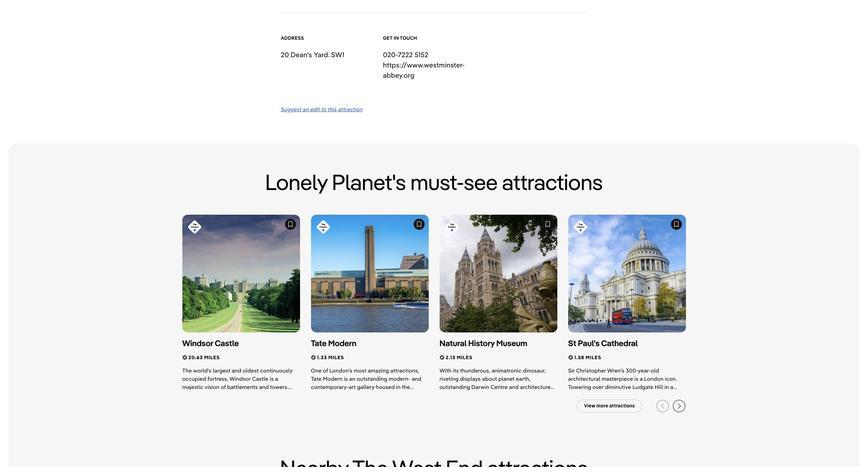 Task type: locate. For each thing, give the bounding box(es) containing it.
a down continuously
[[275, 375, 278, 382]]

icon.
[[665, 375, 677, 382]]

outstanding up gallery
[[357, 375, 388, 382]]

a down icon. at the right bottom of page
[[671, 384, 674, 390]]

windsor
[[182, 338, 213, 348], [230, 375, 251, 382]]

outstanding inside with its thunderous, animatronic dinosaur, riveting displays about planet earth, outstanding darwin centre and architecture straight from a gothic fairy…
[[440, 384, 470, 390]]

suggest an edit to this attraction link
[[281, 106, 363, 113]]

contemporary-
[[311, 384, 349, 390]]

miles
[[204, 354, 220, 360], [329, 354, 344, 360], [457, 354, 473, 360], [586, 354, 602, 360]]

20 dean's yard. sw1 link
[[281, 50, 345, 59]]

and left towers.
[[259, 384, 269, 390]]

020-7222 5152 link
[[383, 50, 429, 59]]

0 vertical spatial an
[[303, 106, 309, 113]]

1 horizontal spatial attractions
[[610, 403, 635, 409]]

modern inside one of london's most amazing attractions, tate modern is an outstanding modern- and contemporary-art gallery housed in the creatively revamped bankside…
[[323, 375, 343, 382]]

and left oldest
[[232, 367, 241, 374]]

with its thunderous, animatronic dinosaur, riveting displays about planet earth, outstanding darwin centre and architecture straight from a gothic fairy…
[[440, 367, 551, 399]]

1 vertical spatial modern
[[323, 375, 343, 382]]

sw1
[[331, 50, 345, 59]]

1 in from the left
[[396, 384, 401, 390]]

castle down oldest
[[252, 375, 269, 382]]

history
[[469, 338, 495, 348]]

tate up 1.33
[[311, 338, 327, 348]]

of inside the world's largest and oldest continuously occupied fortress, windsor castle is a majestic vision of battlements and towers. used for state occasions, it…
[[221, 384, 226, 390]]

1 vertical spatial attractions
[[610, 403, 635, 409]]

the
[[182, 367, 192, 374]]

with
[[440, 367, 452, 374]]

from
[[461, 392, 472, 399]]

3 miles from the left
[[457, 354, 473, 360]]

tate
[[311, 338, 327, 348], [311, 375, 322, 382]]

windsor up 20.63
[[182, 338, 213, 348]]

outstanding inside one of london's most amazing attractions, tate modern is an outstanding modern- and contemporary-art gallery housed in the creatively revamped bankside…
[[357, 375, 388, 382]]

1 horizontal spatial in
[[665, 384, 669, 390]]

the world's largest and oldest continuously occupied fortress, windsor castle is a majestic vision of battlements and towers. used for state occasions, it…
[[182, 367, 293, 399]]

in left the
[[396, 384, 401, 390]]

must-
[[411, 168, 464, 196]]

windsor up battlements
[[230, 375, 251, 382]]

touch
[[400, 35, 417, 41]]

and down planet
[[509, 384, 519, 390]]

0 horizontal spatial an
[[303, 106, 309, 113]]

outstanding up straight
[[440, 384, 470, 390]]

1 horizontal spatial is
[[344, 375, 348, 382]]

abbey.org
[[383, 71, 415, 80]]

0 horizontal spatial castle
[[215, 338, 239, 348]]

is down 300-
[[635, 375, 639, 382]]

in
[[394, 35, 399, 41]]

view
[[584, 403, 596, 409]]

state
[[205, 392, 218, 399]]

is down continuously
[[270, 375, 274, 382]]

more
[[597, 403, 609, 409]]

0 horizontal spatial in
[[396, 384, 401, 390]]

20.63
[[188, 354, 203, 360]]

year-
[[638, 367, 651, 374]]

an
[[303, 106, 309, 113], [349, 375, 356, 382]]

is down london's
[[344, 375, 348, 382]]

towers.
[[270, 384, 289, 390]]

and inside one of london's most amazing attractions, tate modern is an outstanding modern- and contemporary-art gallery housed in the creatively revamped bankside…
[[412, 375, 422, 382]]

riveting
[[440, 375, 459, 382]]

is for st paul's cathedral
[[635, 375, 639, 382]]

sir
[[569, 367, 575, 374]]

london natural history museum image
[[440, 215, 558, 333]]

in inside one of london's most amazing attractions, tate modern is an outstanding modern- and contemporary-art gallery housed in the creatively revamped bankside…
[[396, 384, 401, 390]]

2 miles from the left
[[329, 354, 344, 360]]

of down fortress,
[[221, 384, 226, 390]]

is inside sir christopher wren's 300-year-old architectural masterpiece is a london icon. towering over diminutive ludgate hill in a superb position that's been a…
[[635, 375, 639, 382]]

modern
[[328, 338, 357, 348], [323, 375, 343, 382]]

a up 'ludgate' at the bottom right
[[640, 375, 643, 382]]

amazing
[[368, 367, 389, 374]]

is for tate modern
[[344, 375, 348, 382]]

0 vertical spatial tate
[[311, 338, 327, 348]]

modern up "contemporary-"
[[323, 375, 343, 382]]

and inside with its thunderous, animatronic dinosaur, riveting displays about planet earth, outstanding darwin centre and architecture straight from a gothic fairy…
[[509, 384, 519, 390]]

architectural
[[569, 375, 601, 382]]

get
[[383, 35, 393, 41]]

4 miles from the left
[[586, 354, 602, 360]]

st paul's cathedral
[[569, 338, 638, 348]]

castle up 20.63 miles
[[215, 338, 239, 348]]

is
[[270, 375, 274, 382], [344, 375, 348, 382], [635, 375, 639, 382]]

an left edit
[[303, 106, 309, 113]]

st
[[569, 338, 577, 348]]

1 horizontal spatial windsor
[[230, 375, 251, 382]]

about
[[482, 375, 497, 382]]

0 horizontal spatial of
[[221, 384, 226, 390]]

architecture
[[520, 384, 551, 390]]

0 vertical spatial of
[[323, 367, 328, 374]]

of inside one of london's most amazing attractions, tate modern is an outstanding modern- and contemporary-art gallery housed in the creatively revamped bankside…
[[323, 367, 328, 374]]

castle
[[215, 338, 239, 348], [252, 375, 269, 382]]

towering
[[569, 384, 592, 390]]

fairy…
[[496, 392, 511, 399]]

outstanding for modern
[[357, 375, 388, 382]]

0 horizontal spatial windsor
[[182, 338, 213, 348]]

1 vertical spatial of
[[221, 384, 226, 390]]

the
[[402, 384, 410, 390]]

natural
[[440, 338, 467, 348]]

castle inside the world's largest and oldest continuously occupied fortress, windsor castle is a majestic vision of battlements and towers. used for state occasions, it…
[[252, 375, 269, 382]]

yard.
[[314, 50, 330, 59]]

attractions
[[503, 168, 603, 196], [610, 403, 635, 409]]

5152
[[415, 50, 429, 59]]

planet's
[[332, 168, 406, 196]]

masterpiece
[[602, 375, 634, 382]]

0 vertical spatial castle
[[215, 338, 239, 348]]

a right from
[[474, 392, 477, 399]]

miles right 2.13
[[457, 354, 473, 360]]

3 is from the left
[[635, 375, 639, 382]]

0 vertical spatial outstanding
[[357, 375, 388, 382]]

most
[[354, 367, 367, 374]]

used
[[182, 392, 196, 399]]

1 vertical spatial an
[[349, 375, 356, 382]]

in inside sir christopher wren's 300-year-old architectural masterpiece is a london icon. towering over diminutive ludgate hill in a superb position that's been a…
[[665, 384, 669, 390]]

in right hill on the right bottom of page
[[665, 384, 669, 390]]

attraction
[[338, 106, 363, 113]]

2 tate from the top
[[311, 375, 322, 382]]

diminutive
[[605, 384, 632, 390]]

1 vertical spatial castle
[[252, 375, 269, 382]]

020-7222 5152 https://www.westminster- abbey.org
[[383, 50, 465, 80]]

modern up 1.33 miles
[[328, 338, 357, 348]]

miles up london's
[[329, 354, 344, 360]]

1 horizontal spatial of
[[323, 367, 328, 374]]

miles up christopher
[[586, 354, 602, 360]]

miles down windsor castle
[[204, 354, 220, 360]]

1 is from the left
[[270, 375, 274, 382]]

modern inside 'link'
[[328, 338, 357, 348]]

1 horizontal spatial an
[[349, 375, 356, 382]]

2.13
[[446, 354, 456, 360]]

windsor inside the world's largest and oldest continuously occupied fortress, windsor castle is a majestic vision of battlements and towers. used for state occasions, it…
[[230, 375, 251, 382]]

1 vertical spatial tate
[[311, 375, 322, 382]]

an inside one of london's most amazing attractions, tate modern is an outstanding modern- and contemporary-art gallery housed in the creatively revamped bankside…
[[349, 375, 356, 382]]

1 vertical spatial outstanding
[[440, 384, 470, 390]]

tate down the one
[[311, 375, 322, 382]]

of right the one
[[323, 367, 328, 374]]

1 tate from the top
[[311, 338, 327, 348]]

a inside with its thunderous, animatronic dinosaur, riveting displays about planet earth, outstanding darwin centre and architecture straight from a gothic fairy…
[[474, 392, 477, 399]]

0 horizontal spatial outstanding
[[357, 375, 388, 382]]

tate modern
[[311, 338, 357, 348]]

get in touch
[[383, 35, 417, 41]]

one of london's most amazing attractions, tate modern is an outstanding modern- and contemporary-art gallery housed in the creatively revamped bankside…
[[311, 367, 422, 399]]

1 vertical spatial windsor
[[230, 375, 251, 382]]

of
[[323, 367, 328, 374], [221, 384, 226, 390]]

outstanding
[[357, 375, 388, 382], [440, 384, 470, 390]]

its
[[453, 367, 459, 374]]

2 is from the left
[[344, 375, 348, 382]]

ludgate
[[633, 384, 654, 390]]

1.58
[[575, 354, 585, 360]]

natural history museum
[[440, 338, 528, 348]]

1 miles from the left
[[204, 354, 220, 360]]

attractions inside view more attractions link
[[610, 403, 635, 409]]

christopher
[[576, 367, 606, 374]]

the long walk, the pathway leading to windsor castle is 2 1/2 miles long. image
[[182, 215, 300, 333]]

2 in from the left
[[665, 384, 669, 390]]

is inside one of london's most amazing attractions, tate modern is an outstanding modern- and contemporary-art gallery housed in the creatively revamped bankside…
[[344, 375, 348, 382]]

windsor castle
[[182, 338, 239, 348]]

0 vertical spatial windsor
[[182, 338, 213, 348]]

next slide image
[[673, 399, 686, 413]]

0 vertical spatial modern
[[328, 338, 357, 348]]

20
[[281, 50, 289, 59]]

bankside…
[[364, 392, 391, 399]]

a
[[275, 375, 278, 382], [640, 375, 643, 382], [671, 384, 674, 390], [474, 392, 477, 399]]

and down attractions,
[[412, 375, 422, 382]]

in
[[396, 384, 401, 390], [665, 384, 669, 390]]

2 horizontal spatial is
[[635, 375, 639, 382]]

1 horizontal spatial castle
[[252, 375, 269, 382]]

1.33
[[317, 354, 327, 360]]

castle inside 'link'
[[215, 338, 239, 348]]

planet
[[499, 375, 515, 382]]

0 vertical spatial attractions
[[503, 168, 603, 196]]

an up "art"
[[349, 375, 356, 382]]

1 horizontal spatial outstanding
[[440, 384, 470, 390]]

0 horizontal spatial is
[[270, 375, 274, 382]]

fortress,
[[208, 375, 228, 382]]



Task type: vqa. For each thing, say whether or not it's contained in the screenshot.
it
no



Task type: describe. For each thing, give the bounding box(es) containing it.
one
[[311, 367, 322, 374]]

animatronic
[[492, 367, 522, 374]]

london
[[645, 375, 664, 382]]

to
[[322, 106, 327, 113]]

in for tate modern
[[396, 384, 401, 390]]

natural history museum link
[[440, 338, 546, 349]]

suggest
[[281, 106, 302, 113]]

thunderous,
[[460, 367, 491, 374]]

world's
[[193, 367, 212, 374]]

0 horizontal spatial attractions
[[503, 168, 603, 196]]

majestic
[[182, 384, 204, 390]]

centre
[[491, 384, 508, 390]]

lonely
[[265, 168, 328, 196]]

is inside the world's largest and oldest continuously occupied fortress, windsor castle is a majestic vision of battlements and towers. used for state occasions, it…
[[270, 375, 274, 382]]

attractions,
[[391, 367, 419, 374]]

a inside the world's largest and oldest continuously occupied fortress, windsor castle is a majestic vision of battlements and towers. used for state occasions, it…
[[275, 375, 278, 382]]

cathedral
[[602, 338, 638, 348]]

battlements
[[227, 384, 258, 390]]

gothic
[[478, 392, 495, 399]]

dean's
[[291, 50, 312, 59]]

edit
[[310, 106, 320, 113]]

sir christopher wren's 300-year-old architectural masterpiece is a london icon. towering over diminutive ludgate hill in a superb position that's been a…
[[569, 367, 677, 399]]

miles for history
[[457, 354, 473, 360]]

displays
[[460, 375, 481, 382]]

tate inside 'link'
[[311, 338, 327, 348]]

oldest
[[243, 367, 259, 374]]

vision
[[205, 384, 220, 390]]

miles for modern
[[329, 354, 344, 360]]

windsor castle link
[[182, 338, 288, 349]]

darwin
[[472, 384, 490, 390]]

tate modern museum on the southern bank of the river thames. image
[[311, 215, 429, 333]]

position
[[588, 392, 608, 399]]

previous slide image
[[656, 399, 670, 413]]

art
[[349, 384, 356, 390]]

7222
[[398, 50, 413, 59]]

300-
[[626, 367, 638, 374]]

continuously
[[260, 367, 293, 374]]

modern-
[[389, 375, 411, 382]]

outstanding for history
[[440, 384, 470, 390]]

miles for paul's
[[586, 354, 602, 360]]

museum
[[497, 338, 528, 348]]

a…
[[639, 392, 646, 399]]

st paul's cathedral link
[[569, 338, 675, 349]]

suggest an edit to this attraction
[[281, 106, 363, 113]]

been
[[625, 392, 638, 399]]

see
[[464, 168, 498, 196]]

old
[[651, 367, 660, 374]]

in for st paul's cathedral
[[665, 384, 669, 390]]

windsor inside 'link'
[[182, 338, 213, 348]]

1.33 miles
[[317, 354, 344, 360]]

20 dean's yard. sw1
[[281, 50, 345, 59]]

gallery
[[357, 384, 375, 390]]

for
[[197, 392, 204, 399]]

occupied
[[182, 375, 206, 382]]

1.58 miles
[[575, 354, 602, 360]]

creatively
[[311, 392, 336, 399]]

address
[[281, 35, 304, 41]]

earth,
[[516, 375, 531, 382]]

that's
[[610, 392, 624, 399]]

https://www.westminster-
[[383, 61, 465, 69]]

miles for castle
[[204, 354, 220, 360]]

largest
[[213, 367, 231, 374]]

this
[[328, 106, 337, 113]]

it…
[[248, 392, 255, 399]]

lonely planet's must-see attractions
[[265, 168, 603, 196]]

straight
[[440, 392, 459, 399]]

superb
[[569, 392, 586, 399]]

revamped
[[337, 392, 362, 399]]

occasions,
[[219, 392, 246, 399]]

st. pauls cathedral with red double decker bus in london, united kingdom image
[[569, 215, 686, 333]]

hill
[[655, 384, 664, 390]]

tate modern link
[[311, 338, 417, 349]]

dinosaur,
[[523, 367, 546, 374]]

tate inside one of london's most amazing attractions, tate modern is an outstanding modern- and contemporary-art gallery housed in the creatively revamped bankside…
[[311, 375, 322, 382]]

view more attractions link
[[577, 400, 643, 413]]

over
[[593, 384, 604, 390]]



